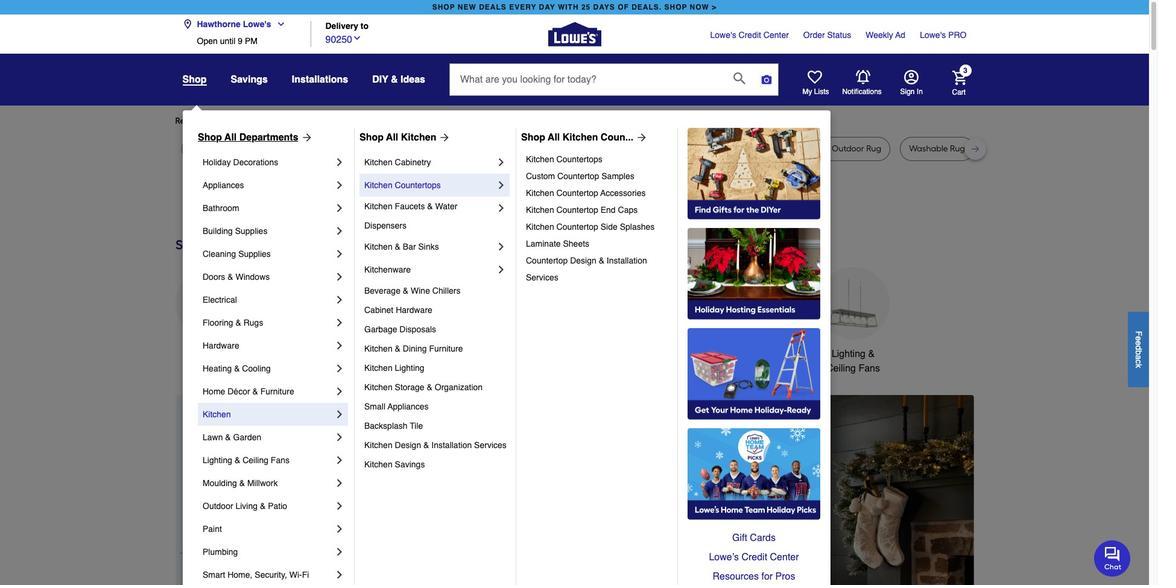 Task type: locate. For each thing, give the bounding box(es) containing it.
decorations for holiday
[[233, 157, 278, 167]]

90250 button
[[325, 31, 362, 47]]

washable area rug
[[701, 144, 777, 154]]

for for suggestions
[[380, 116, 390, 126]]

lowe's credit center
[[709, 552, 799, 563]]

0 vertical spatial services
[[526, 273, 558, 282]]

0 horizontal spatial smart
[[203, 570, 225, 580]]

lowe's up pm
[[243, 19, 271, 29]]

cart
[[952, 88, 966, 96]]

k
[[1134, 364, 1144, 368]]

lighting & ceiling fans
[[826, 349, 880, 374], [203, 455, 290, 465]]

millwork
[[247, 478, 278, 488]]

all for shop all departments
[[224, 132, 237, 143]]

kitchen & dining furniture
[[364, 344, 463, 354]]

2 horizontal spatial shop
[[521, 132, 545, 143]]

to
[[361, 21, 369, 31]]

coun...
[[601, 132, 633, 143]]

building supplies
[[203, 226, 267, 236]]

hardware down beverage & wine chillers in the left of the page
[[396, 305, 432, 315]]

50 percent off all artificial christmas trees, holiday lights and more. image
[[389, 395, 974, 585]]

sheets
[[563, 239, 589, 249]]

0 horizontal spatial roth
[[518, 144, 535, 154]]

arrow right image
[[298, 132, 313, 144], [436, 132, 451, 144], [633, 132, 648, 144]]

organization
[[435, 382, 483, 392]]

3 arrow right image from the left
[[633, 132, 648, 144]]

kitchen
[[401, 132, 436, 143], [563, 132, 598, 143], [526, 154, 554, 164], [364, 157, 393, 167], [364, 180, 393, 190], [526, 188, 554, 198], [364, 201, 393, 211], [526, 205, 554, 215], [526, 222, 554, 232], [364, 242, 393, 252], [364, 344, 393, 354], [452, 349, 484, 360], [364, 363, 393, 373], [364, 382, 393, 392], [203, 410, 231, 419], [364, 440, 393, 450], [364, 460, 393, 469]]

ceiling inside "button"
[[826, 363, 856, 374]]

2 horizontal spatial lowe's
[[920, 30, 946, 40]]

open
[[197, 36, 218, 46]]

0 vertical spatial kitchen countertops link
[[526, 151, 669, 168]]

0 horizontal spatial lighting
[[203, 455, 232, 465]]

lowe's
[[709, 552, 739, 563]]

decorations down rug rug
[[233, 157, 278, 167]]

every
[[509, 3, 536, 11]]

1 vertical spatial countertops
[[395, 180, 441, 190]]

1 horizontal spatial lighting & ceiling fans
[[826, 349, 880, 374]]

shop down the more suggestions for you link
[[360, 132, 384, 143]]

1 horizontal spatial shop
[[664, 3, 687, 11]]

1 vertical spatial services
[[474, 440, 507, 450]]

rug
[[190, 144, 205, 154], [248, 144, 263, 154], [265, 144, 281, 154], [328, 144, 344, 154], [557, 144, 573, 154], [658, 144, 673, 154], [762, 144, 777, 154], [866, 144, 881, 154], [950, 144, 965, 154]]

0 horizontal spatial ceiling
[[243, 455, 268, 465]]

custom countertop samples
[[526, 171, 634, 181]]

design inside countertop design & installation services
[[570, 256, 596, 265]]

1 washable from the left
[[701, 144, 740, 154]]

and for allen and roth area rug
[[500, 144, 516, 154]]

1 vertical spatial fans
[[271, 455, 290, 465]]

0 horizontal spatial lighting & ceiling fans
[[203, 455, 290, 465]]

rug 5x8
[[190, 144, 221, 154]]

arrow right image up kitchen cabinetry link
[[436, 132, 451, 144]]

chevron right image
[[334, 156, 346, 168], [334, 202, 346, 214], [495, 241, 507, 253], [334, 248, 346, 260], [334, 294, 346, 306], [334, 317, 346, 329], [334, 340, 346, 352], [334, 363, 346, 375], [334, 385, 346, 398], [334, 477, 346, 489], [334, 500, 346, 512]]

chevron down image
[[271, 19, 286, 29]]

lowe's home team holiday picks. image
[[688, 428, 820, 520]]

1 vertical spatial smart
[[203, 570, 225, 580]]

arrow right image inside shop all kitchen link
[[436, 132, 451, 144]]

lowe's pro
[[920, 30, 967, 40]]

shop left the new at the top
[[432, 3, 455, 11]]

services down backsplash tile link
[[474, 440, 507, 450]]

3
[[963, 67, 968, 75]]

appliances down holiday
[[203, 180, 244, 190]]

countertop
[[557, 171, 599, 181], [557, 188, 598, 198], [557, 205, 598, 215], [557, 222, 598, 232], [526, 256, 568, 265]]

arrow right image for shop all kitchen
[[436, 132, 451, 144]]

kitchenware
[[364, 265, 411, 274]]

countertop down kitchen countertop accessories
[[557, 205, 598, 215]]

1 vertical spatial hardware
[[203, 341, 239, 350]]

windows
[[236, 272, 270, 282]]

0 horizontal spatial all
[[224, 132, 237, 143]]

countertop for samples
[[557, 171, 599, 181]]

all down recommended searches for you heading
[[548, 132, 560, 143]]

hardware inside cabinet hardware link
[[396, 305, 432, 315]]

chevron right image for kitchen & bar sinks
[[495, 241, 507, 253]]

chevron right image for heating & cooling
[[334, 363, 346, 375]]

1 horizontal spatial shop
[[360, 132, 384, 143]]

plumbing
[[203, 547, 238, 557]]

0 vertical spatial countertops
[[557, 154, 603, 164]]

washable rug
[[909, 144, 965, 154]]

furniture for home décor & furniture
[[260, 387, 294, 396]]

faucets for kitchen faucets & water dispensers
[[395, 201, 425, 211]]

1 horizontal spatial installation
[[607, 256, 647, 265]]

installation for countertop design & installation services
[[607, 256, 647, 265]]

gift cards
[[732, 533, 776, 544]]

new
[[458, 3, 476, 11]]

&
[[391, 74, 398, 85], [427, 201, 433, 211], [395, 242, 401, 252], [599, 256, 604, 265], [228, 272, 233, 282], [403, 286, 409, 296], [236, 318, 241, 328], [395, 344, 401, 354], [868, 349, 875, 360], [234, 364, 240, 373], [427, 382, 432, 392], [252, 387, 258, 396], [225, 433, 231, 442], [424, 440, 429, 450], [235, 455, 240, 465], [239, 478, 245, 488], [260, 501, 266, 511]]

chevron right image
[[495, 156, 507, 168], [334, 179, 346, 191], [495, 179, 507, 191], [495, 202, 507, 214], [334, 225, 346, 237], [495, 264, 507, 276], [334, 271, 346, 283], [334, 408, 346, 420], [334, 431, 346, 443], [334, 454, 346, 466], [334, 523, 346, 535], [334, 546, 346, 558], [334, 569, 346, 581]]

decorations inside button
[[369, 363, 421, 374]]

0 vertical spatial home
[[763, 349, 789, 360]]

chevron right image for kitchen
[[334, 408, 346, 420]]

scroll to item #3 image
[[678, 583, 709, 585]]

resources for pros link
[[688, 567, 820, 585]]

1 horizontal spatial lighting
[[395, 363, 424, 373]]

0 vertical spatial design
[[570, 256, 596, 265]]

design for countertop
[[570, 256, 596, 265]]

2 horizontal spatial area
[[742, 144, 760, 154]]

1 horizontal spatial savings
[[395, 460, 425, 469]]

0 horizontal spatial shop
[[432, 3, 455, 11]]

credit for lowe's
[[742, 552, 767, 563]]

services down laminate
[[526, 273, 558, 282]]

kitchen countertops link up custom countertop samples
[[526, 151, 669, 168]]

shop up allen and roth area rug
[[521, 132, 545, 143]]

None search field
[[449, 63, 779, 107]]

recommended searches for you
[[175, 116, 299, 126]]

1 arrow right image from the left
[[298, 132, 313, 144]]

0 horizontal spatial lowe's
[[243, 19, 271, 29]]

0 vertical spatial fans
[[859, 363, 880, 374]]

1 vertical spatial credit
[[742, 552, 767, 563]]

supplies up windows at the top of page
[[238, 249, 271, 259]]

you for recommended searches for you
[[285, 116, 299, 126]]

1 horizontal spatial kitchen countertops link
[[526, 151, 669, 168]]

1 horizontal spatial washable
[[909, 144, 948, 154]]

more
[[309, 116, 329, 126]]

all up furniture on the top left of the page
[[386, 132, 398, 143]]

1 and from the left
[[500, 144, 516, 154]]

lighting inside lighting & ceiling fans
[[832, 349, 866, 360]]

doors & windows
[[203, 272, 270, 282]]

1 horizontal spatial and
[[621, 144, 637, 154]]

savings down kitchen design & installation services
[[395, 460, 425, 469]]

1 roth from the left
[[518, 144, 535, 154]]

0 horizontal spatial services
[[474, 440, 507, 450]]

lowe's home improvement account image
[[904, 70, 918, 84]]

savings down pm
[[231, 74, 268, 85]]

roth up custom
[[518, 144, 535, 154]]

installation down backsplash tile link
[[431, 440, 472, 450]]

1 horizontal spatial you
[[392, 116, 406, 126]]

0 horizontal spatial installation
[[431, 440, 472, 450]]

pros
[[776, 571, 795, 582]]

1 horizontal spatial hardware
[[396, 305, 432, 315]]

shop 25 days of deals by category image
[[175, 235, 974, 255]]

7 rug from the left
[[762, 144, 777, 154]]

1 horizontal spatial home
[[763, 349, 789, 360]]

1 horizontal spatial area
[[537, 144, 555, 154]]

2 horizontal spatial arrow right image
[[633, 132, 648, 144]]

0 vertical spatial decorations
[[233, 157, 278, 167]]

allen
[[479, 144, 498, 154], [600, 144, 619, 154]]

decorations down christmas
[[369, 363, 421, 374]]

kitchen countertop end caps link
[[526, 201, 669, 218]]

hardware down flooring
[[203, 341, 239, 350]]

arrow right image down the more on the top of the page
[[298, 132, 313, 144]]

a
[[1134, 355, 1144, 359]]

1 vertical spatial ceiling
[[243, 455, 268, 465]]

1 you from the left
[[285, 116, 299, 126]]

kitchen countertops up custom countertop samples
[[526, 154, 603, 164]]

kitchen inside 'link'
[[203, 410, 231, 419]]

2 and from the left
[[621, 144, 637, 154]]

services inside countertop design & installation services
[[526, 273, 558, 282]]

0 vertical spatial bathroom
[[203, 203, 239, 213]]

kitchen & dining furniture link
[[364, 339, 507, 358]]

days
[[593, 3, 615, 11]]

1 vertical spatial lighting
[[395, 363, 424, 373]]

appliances up heating
[[188, 349, 235, 360]]

e up d at right bottom
[[1134, 336, 1144, 341]]

kitchen savings
[[364, 460, 425, 469]]

allen down coun...
[[600, 144, 619, 154]]

1 horizontal spatial allen
[[600, 144, 619, 154]]

1 horizontal spatial arrow right image
[[436, 132, 451, 144]]

1 horizontal spatial services
[[526, 273, 558, 282]]

arrow right image inside shop all departments link
[[298, 132, 313, 144]]

electrical
[[203, 295, 237, 305]]

1 horizontal spatial faucets
[[487, 349, 521, 360]]

0 horizontal spatial kitchen countertops link
[[364, 174, 495, 197]]

you up shop all kitchen
[[392, 116, 406, 126]]

area
[[308, 144, 326, 154], [537, 144, 555, 154], [742, 144, 760, 154]]

fi
[[302, 570, 309, 580]]

center up pros
[[770, 552, 799, 563]]

0 horizontal spatial allen
[[479, 144, 498, 154]]

center
[[764, 30, 789, 40], [770, 552, 799, 563]]

center inside 'link'
[[764, 30, 789, 40]]

credit up resources for pros link
[[742, 552, 767, 563]]

0 vertical spatial ceiling
[[826, 363, 856, 374]]

0 vertical spatial hardware
[[396, 305, 432, 315]]

allen for allen and roth rug
[[600, 144, 619, 154]]

credit inside 'link'
[[739, 30, 761, 40]]

0 vertical spatial center
[[764, 30, 789, 40]]

diy & ideas
[[372, 74, 425, 85]]

0 vertical spatial faucets
[[395, 201, 425, 211]]

smart home
[[735, 349, 789, 360]]

lowe's down >
[[710, 30, 736, 40]]

design inside kitchen design & installation services link
[[395, 440, 421, 450]]

0 vertical spatial kitchen countertops
[[526, 154, 603, 164]]

installation down laminate sheets link
[[607, 256, 647, 265]]

chevron right image for lighting & ceiling fans
[[334, 454, 346, 466]]

cleaning supplies link
[[203, 243, 334, 265]]

faucets inside button
[[487, 349, 521, 360]]

1 allen from the left
[[479, 144, 498, 154]]

2 washable from the left
[[909, 144, 948, 154]]

heating & cooling link
[[203, 357, 334, 380]]

shop up 5x8
[[198, 132, 222, 143]]

1 vertical spatial installation
[[431, 440, 472, 450]]

faucets
[[395, 201, 425, 211], [487, 349, 521, 360]]

lowe's for lowe's credit center
[[710, 30, 736, 40]]

1 vertical spatial savings
[[395, 460, 425, 469]]

kitchen inside kitchen faucets & water dispensers
[[364, 201, 393, 211]]

pm
[[245, 36, 258, 46]]

2 arrow right image from the left
[[436, 132, 451, 144]]

1 vertical spatial kitchen countertops link
[[364, 174, 495, 197]]

heating & cooling
[[203, 364, 271, 373]]

in
[[917, 87, 923, 96]]

all down recommended searches for you
[[224, 132, 237, 143]]

2 horizontal spatial all
[[548, 132, 560, 143]]

flooring & rugs link
[[203, 311, 334, 334]]

0 horizontal spatial home
[[203, 387, 225, 396]]

tile
[[410, 421, 423, 431]]

services for countertop design & installation services
[[526, 273, 558, 282]]

countertop down laminate
[[526, 256, 568, 265]]

chevron right image for plumbing
[[334, 546, 346, 558]]

1 horizontal spatial furniture
[[429, 344, 463, 354]]

1 vertical spatial furniture
[[260, 387, 294, 396]]

shop button
[[182, 74, 207, 86]]

1 vertical spatial decorations
[[369, 363, 421, 374]]

1 horizontal spatial kitchen countertops
[[526, 154, 603, 164]]

smart for smart home
[[735, 349, 760, 360]]

5x8
[[207, 144, 221, 154]]

2 allen from the left
[[600, 144, 619, 154]]

for up shop all kitchen
[[380, 116, 390, 126]]

hardware inside 'hardware' link
[[203, 341, 239, 350]]

weekly
[[866, 30, 893, 40]]

2 you from the left
[[392, 116, 406, 126]]

backsplash tile
[[364, 421, 423, 431]]

2 all from the left
[[386, 132, 398, 143]]

chevron right image for flooring & rugs
[[334, 317, 346, 329]]

furniture down heating & cooling link
[[260, 387, 294, 396]]

more suggestions for you
[[309, 116, 406, 126]]

kitchen cabinetry link
[[364, 151, 495, 174]]

1 horizontal spatial lowe's
[[710, 30, 736, 40]]

home
[[763, 349, 789, 360], [203, 387, 225, 396]]

furniture down the garbage disposals link
[[429, 344, 463, 354]]

roth up accessories
[[639, 144, 656, 154]]

lowe's left pro
[[920, 30, 946, 40]]

find gifts for the diyer. image
[[688, 128, 820, 220]]

1 horizontal spatial countertops
[[557, 154, 603, 164]]

décor
[[228, 387, 250, 396]]

countertop down custom countertop samples
[[557, 188, 598, 198]]

kitchen countertops link up water
[[364, 174, 495, 197]]

0 vertical spatial credit
[[739, 30, 761, 40]]

3 area from the left
[[742, 144, 760, 154]]

furniture
[[371, 144, 405, 154]]

1 vertical spatial home
[[203, 387, 225, 396]]

furniture for kitchen & dining furniture
[[429, 344, 463, 354]]

1 horizontal spatial fans
[[859, 363, 880, 374]]

0 vertical spatial lighting
[[832, 349, 866, 360]]

for up departments
[[272, 116, 283, 126]]

washable for washable rug
[[909, 144, 948, 154]]

center left order
[[764, 30, 789, 40]]

countertops down cabinetry
[[395, 180, 441, 190]]

kitchen countertop end caps
[[526, 205, 638, 215]]

countertop up kitchen countertop accessories
[[557, 171, 599, 181]]

lowe's for lowe's pro
[[920, 30, 946, 40]]

home décor & furniture
[[203, 387, 294, 396]]

doors & windows link
[[203, 265, 334, 288]]

appliances
[[203, 180, 244, 190], [188, 349, 235, 360], [388, 402, 429, 411]]

1 horizontal spatial ceiling
[[826, 363, 856, 374]]

1 vertical spatial faucets
[[487, 349, 521, 360]]

kitchen countertop side splashes
[[526, 222, 655, 232]]

1 area from the left
[[308, 144, 326, 154]]

1 vertical spatial appliances
[[188, 349, 235, 360]]

shop left now
[[664, 3, 687, 11]]

you for more suggestions for you
[[392, 116, 406, 126]]

supplies inside cleaning supplies link
[[238, 249, 271, 259]]

arrow right image up samples
[[633, 132, 648, 144]]

chevron right image for electrical
[[334, 294, 346, 306]]

0 vertical spatial appliances
[[203, 180, 244, 190]]

0 horizontal spatial shop
[[198, 132, 222, 143]]

appliances down storage
[[388, 402, 429, 411]]

0 horizontal spatial savings
[[231, 74, 268, 85]]

0 horizontal spatial you
[[285, 116, 299, 126]]

chevron right image for kitchenware
[[495, 264, 507, 276]]

3 all from the left
[[548, 132, 560, 143]]

shop for shop all kitchen
[[360, 132, 384, 143]]

outdoor living & patio
[[203, 501, 287, 511]]

beverage
[[364, 286, 401, 296]]

chevron right image for home décor & furniture
[[334, 385, 346, 398]]

1 all from the left
[[224, 132, 237, 143]]

0 horizontal spatial design
[[395, 440, 421, 450]]

1 horizontal spatial for
[[380, 116, 390, 126]]

0 horizontal spatial faucets
[[395, 201, 425, 211]]

christmas decorations button
[[359, 267, 431, 376]]

0 vertical spatial furniture
[[429, 344, 463, 354]]

allen right desk
[[479, 144, 498, 154]]

2 shop from the left
[[360, 132, 384, 143]]

1 horizontal spatial bathroom
[[649, 349, 691, 360]]

e up b
[[1134, 341, 1144, 345]]

lighting
[[832, 349, 866, 360], [395, 363, 424, 373], [203, 455, 232, 465]]

faucets inside kitchen faucets & water dispensers
[[395, 201, 425, 211]]

0 horizontal spatial furniture
[[260, 387, 294, 396]]

chevron right image for appliances
[[334, 179, 346, 191]]

christmas
[[373, 349, 417, 360]]

chevron right image for doors & windows
[[334, 271, 346, 283]]

0 horizontal spatial and
[[500, 144, 516, 154]]

for
[[272, 116, 283, 126], [380, 116, 390, 126], [762, 571, 773, 582]]

lowe's inside 'link'
[[710, 30, 736, 40]]

kitchen countertops down the kitchen cabinetry
[[364, 180, 441, 190]]

1 shop from the left
[[198, 132, 222, 143]]

supplies up cleaning supplies
[[235, 226, 267, 236]]

delivery
[[325, 21, 358, 31]]

design down the tile
[[395, 440, 421, 450]]

0 vertical spatial supplies
[[235, 226, 267, 236]]

smart inside button
[[735, 349, 760, 360]]

appliances inside button
[[188, 349, 235, 360]]

0 vertical spatial lighting & ceiling fans
[[826, 349, 880, 374]]

1 vertical spatial kitchen countertops
[[364, 180, 441, 190]]

kitchen link
[[203, 403, 334, 426]]

countertop up 'sheets' at the top
[[557, 222, 598, 232]]

installation inside countertop design & installation services
[[607, 256, 647, 265]]

1 horizontal spatial roth
[[639, 144, 656, 154]]

1 horizontal spatial decorations
[[369, 363, 421, 374]]

countertops for right 'kitchen countertops' link
[[557, 154, 603, 164]]

deals.
[[632, 3, 662, 11]]

lowe's pro link
[[920, 29, 967, 41]]

kitchen faucets
[[452, 349, 521, 360]]

2 horizontal spatial for
[[762, 571, 773, 582]]

1 vertical spatial bathroom
[[649, 349, 691, 360]]

1 horizontal spatial design
[[570, 256, 596, 265]]

1 horizontal spatial all
[[386, 132, 398, 143]]

holiday hosting essentials. image
[[688, 228, 820, 320]]

kitchen lighting link
[[364, 358, 507, 378]]

2 roth from the left
[[639, 144, 656, 154]]

design
[[570, 256, 596, 265], [395, 440, 421, 450]]

0 horizontal spatial countertops
[[395, 180, 441, 190]]

design down shop 25 days of deals by category image
[[570, 256, 596, 265]]

custom
[[526, 171, 555, 181]]

arrow right image inside shop all kitchen coun... link
[[633, 132, 648, 144]]

chevron right image for lawn & garden
[[334, 431, 346, 443]]

countertops up custom countertop samples
[[557, 154, 603, 164]]

0 vertical spatial smart
[[735, 349, 760, 360]]

for left pros
[[762, 571, 773, 582]]

1 vertical spatial design
[[395, 440, 421, 450]]

0 horizontal spatial for
[[272, 116, 283, 126]]

delivery to
[[325, 21, 369, 31]]

credit up search icon
[[739, 30, 761, 40]]

paint
[[203, 524, 222, 534]]

wine
[[411, 286, 430, 296]]

supplies inside building supplies 'link'
[[235, 226, 267, 236]]

3 shop from the left
[[521, 132, 545, 143]]

1 vertical spatial supplies
[[238, 249, 271, 259]]

you left the more on the top of the page
[[285, 116, 299, 126]]

0 vertical spatial installation
[[607, 256, 647, 265]]



Task type: describe. For each thing, give the bounding box(es) containing it.
chevron right image for kitchen faucets & water dispensers
[[495, 202, 507, 214]]

lowe's home improvement notification center image
[[856, 70, 870, 84]]

camera image
[[761, 74, 773, 86]]

5 rug from the left
[[557, 144, 573, 154]]

chevron right image for smart home, security, wi-fi
[[334, 569, 346, 581]]

shop all kitchen link
[[360, 130, 451, 145]]

pro
[[948, 30, 967, 40]]

faucets for kitchen faucets
[[487, 349, 521, 360]]

recommended searches for you heading
[[175, 115, 974, 127]]

decorations for christmas
[[369, 363, 421, 374]]

credit for lowe's
[[739, 30, 761, 40]]

searches
[[235, 116, 271, 126]]

countertop for end
[[557, 205, 598, 215]]

day
[[539, 3, 555, 11]]

1 vertical spatial lighting & ceiling fans
[[203, 455, 290, 465]]

hawthorne lowe's button
[[182, 12, 291, 36]]

smart home button
[[725, 267, 798, 361]]

get your home holiday-ready. image
[[688, 328, 820, 420]]

cleaning supplies
[[203, 249, 271, 259]]

smart home, security, wi-fi link
[[203, 563, 334, 585]]

2 rug from the left
[[248, 144, 263, 154]]

deals
[[479, 3, 507, 11]]

kitchen faucets & water dispensers
[[364, 201, 460, 230]]

9 rug from the left
[[950, 144, 965, 154]]

installation for kitchen design & installation services
[[431, 440, 472, 450]]

plumbing link
[[203, 541, 334, 563]]

90250
[[325, 34, 352, 45]]

countertop design & installation services link
[[526, 252, 669, 286]]

1 shop from the left
[[432, 3, 455, 11]]

open until 9 pm
[[197, 36, 258, 46]]

lowe's credit center link
[[710, 29, 789, 41]]

2 vertical spatial appliances
[[388, 402, 429, 411]]

bathroom button
[[634, 267, 706, 361]]

my lists link
[[803, 70, 829, 97]]

splashes
[[620, 222, 655, 232]]

b
[[1134, 350, 1144, 355]]

of
[[618, 3, 629, 11]]

lowe's home improvement cart image
[[952, 70, 967, 85]]

& inside countertop design & installation services
[[599, 256, 604, 265]]

25 days of deals. don't miss deals every day. same-day delivery on in-stock orders placed by 2 p m. image
[[175, 395, 370, 585]]

end
[[601, 205, 616, 215]]

appliances link
[[203, 174, 334, 197]]

lowe's home improvement logo image
[[548, 8, 601, 61]]

smart for smart home, security, wi-fi
[[203, 570, 225, 580]]

notifications
[[842, 87, 882, 96]]

shop for shop all kitchen coun...
[[521, 132, 545, 143]]

countertop for accessories
[[557, 188, 598, 198]]

ad
[[895, 30, 906, 40]]

lighting & ceiling fans inside "button"
[[826, 349, 880, 374]]

cleaning
[[203, 249, 236, 259]]

arrow right image
[[952, 501, 964, 513]]

kitchen inside button
[[452, 349, 484, 360]]

arrow right image for shop all kitchen coun...
[[633, 132, 648, 144]]

accessories
[[600, 188, 646, 198]]

indoor outdoor rug
[[805, 144, 881, 154]]

bathroom link
[[203, 197, 334, 220]]

location image
[[182, 19, 192, 29]]

chat invite button image
[[1094, 540, 1131, 576]]

resources for pros
[[713, 571, 795, 582]]

2 shop from the left
[[664, 3, 687, 11]]

kitchenware link
[[364, 258, 495, 281]]

building
[[203, 226, 233, 236]]

supplies for building supplies
[[235, 226, 267, 236]]

chevron down image
[[352, 33, 362, 43]]

3 rug from the left
[[265, 144, 281, 154]]

chevron right image for bathroom
[[334, 202, 346, 214]]

small appliances
[[364, 402, 429, 411]]

diy
[[372, 74, 388, 85]]

2 e from the top
[[1134, 341, 1144, 345]]

lighting & ceiling fans link
[[203, 449, 334, 472]]

roth for rug
[[639, 144, 656, 154]]

savings button
[[231, 69, 268, 90]]

design for kitchen
[[395, 440, 421, 450]]

gift cards link
[[688, 528, 820, 548]]

home décor & furniture link
[[203, 380, 334, 403]]

center for lowe's credit center
[[764, 30, 789, 40]]

moulding & millwork link
[[203, 472, 334, 495]]

center for lowe's credit center
[[770, 552, 799, 563]]

washable for washable area rug
[[701, 144, 740, 154]]

flooring & rugs
[[203, 318, 263, 328]]

chevron right image for hardware
[[334, 340, 346, 352]]

countertop for side
[[557, 222, 598, 232]]

all for shop all kitchen
[[386, 132, 398, 143]]

backsplash
[[364, 421, 408, 431]]

laminate sheets link
[[526, 235, 669, 252]]

desk
[[433, 144, 452, 154]]

cabinet hardware link
[[364, 300, 507, 320]]

electrical link
[[203, 288, 334, 311]]

chevron right image for moulding & millwork
[[334, 477, 346, 489]]

countertop inside countertop design & installation services
[[526, 256, 568, 265]]

hawthorne lowe's
[[197, 19, 271, 29]]

2 vertical spatial lighting
[[203, 455, 232, 465]]

chevron right image for kitchen countertops
[[495, 179, 507, 191]]

beverage & wine chillers link
[[364, 281, 507, 300]]

roth for area
[[518, 144, 535, 154]]

shop for shop all departments
[[198, 132, 222, 143]]

shop all departments
[[198, 132, 298, 143]]

fans inside "button"
[[859, 363, 880, 374]]

0 horizontal spatial kitchen countertops
[[364, 180, 441, 190]]

allen and roth area rug
[[479, 144, 573, 154]]

chevron right image for kitchen cabinetry
[[495, 156, 507, 168]]

countertops for leftmost 'kitchen countertops' link
[[395, 180, 441, 190]]

recommended
[[175, 116, 233, 126]]

kitchen faucets & water dispensers link
[[364, 197, 495, 235]]

outdoor
[[203, 501, 233, 511]]

lowe's home improvement lists image
[[807, 70, 822, 84]]

1 rug from the left
[[190, 144, 205, 154]]

chevron right image for outdoor living & patio
[[334, 500, 346, 512]]

kitchen cabinetry
[[364, 157, 431, 167]]

disposals
[[400, 325, 436, 334]]

2 area from the left
[[537, 144, 555, 154]]

0 vertical spatial savings
[[231, 74, 268, 85]]

rugs
[[244, 318, 263, 328]]

lowe's wishes you and your family a happy hanukkah. image
[[175, 192, 974, 223]]

departments
[[239, 132, 298, 143]]

and for allen and roth rug
[[621, 144, 637, 154]]

allen for allen and roth area rug
[[479, 144, 498, 154]]

1 e from the top
[[1134, 336, 1144, 341]]

order status
[[803, 30, 851, 40]]

chevron right image for holiday decorations
[[334, 156, 346, 168]]

& inside kitchen faucets & water dispensers
[[427, 201, 433, 211]]

home,
[[228, 570, 252, 580]]

6 rug from the left
[[658, 144, 673, 154]]

search image
[[734, 72, 746, 84]]

supplies for cleaning supplies
[[238, 249, 271, 259]]

0 horizontal spatial fans
[[271, 455, 290, 465]]

8 rug from the left
[[866, 144, 881, 154]]

caps
[[618, 205, 638, 215]]

status
[[827, 30, 851, 40]]

services for kitchen design & installation services
[[474, 440, 507, 450]]

shop all kitchen
[[360, 132, 436, 143]]

more suggestions for you link
[[309, 115, 416, 127]]

cards
[[750, 533, 776, 544]]

holiday
[[203, 157, 231, 167]]

area rug
[[308, 144, 344, 154]]

bathroom inside button
[[649, 349, 691, 360]]

kitchen storage & organization
[[364, 382, 483, 392]]

d
[[1134, 345, 1144, 350]]

chevron right image for building supplies
[[334, 225, 346, 237]]

chillers
[[432, 286, 461, 296]]

all for shop all kitchen coun...
[[548, 132, 560, 143]]

lowe's inside button
[[243, 19, 271, 29]]

garbage disposals
[[364, 325, 436, 334]]

home inside button
[[763, 349, 789, 360]]

kitchen design & installation services
[[364, 440, 507, 450]]

smart home, security, wi-fi
[[203, 570, 309, 580]]

dispensers
[[364, 221, 407, 230]]

4 rug from the left
[[328, 144, 344, 154]]

chevron right image for cleaning supplies
[[334, 248, 346, 260]]

for for searches
[[272, 116, 283, 126]]

cabinet hardware
[[364, 305, 432, 315]]

gift
[[732, 533, 747, 544]]

chevron right image for paint
[[334, 523, 346, 535]]

small appliances link
[[364, 397, 507, 416]]

arrow right image for shop all departments
[[298, 132, 313, 144]]

kitchen countertop accessories
[[526, 188, 646, 198]]

order status link
[[803, 29, 851, 41]]

cabinet
[[364, 305, 393, 315]]

Search Query text field
[[450, 64, 724, 95]]

appliances button
[[175, 267, 248, 361]]

holiday decorations link
[[203, 151, 334, 174]]

kitchen & bar sinks
[[364, 242, 439, 252]]



Task type: vqa. For each thing, say whether or not it's contained in the screenshot.
Furniture associated with Kitchen & Dining Furniture
yes



